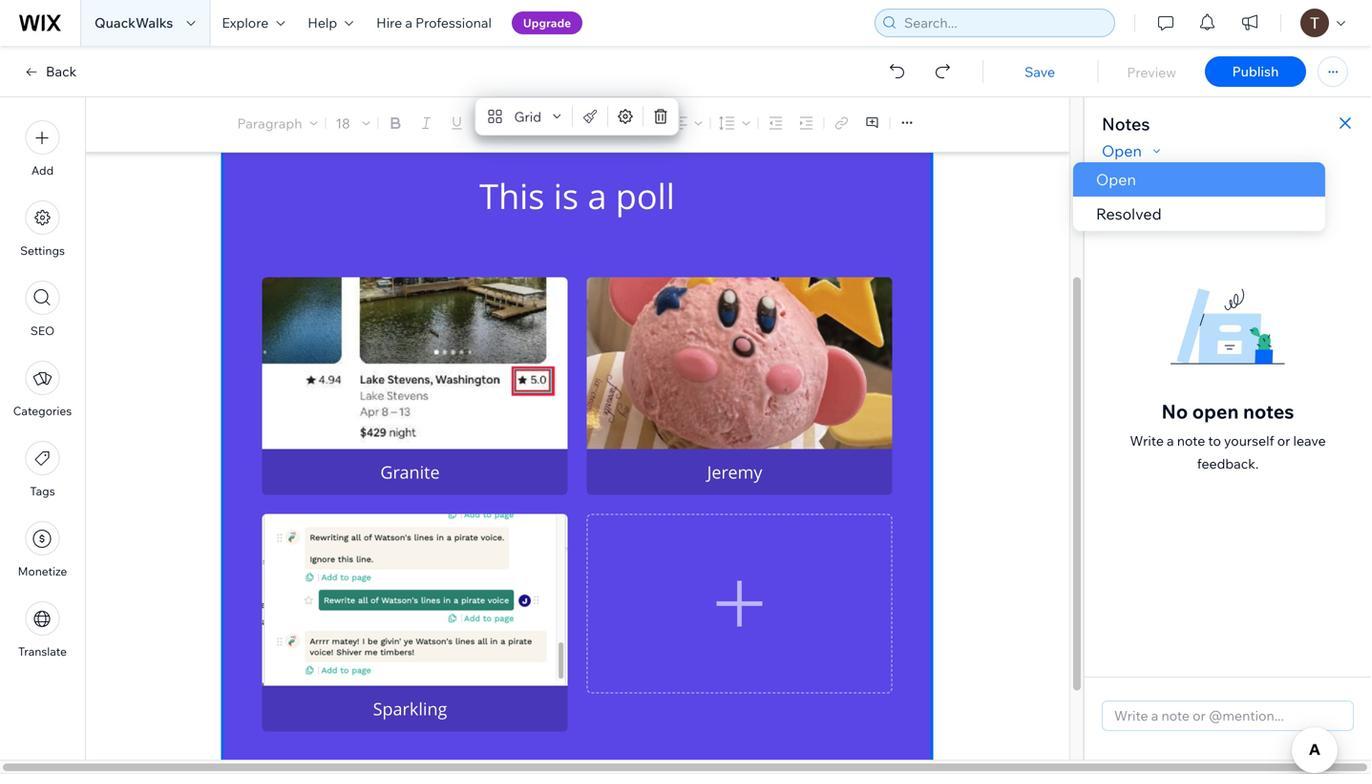 Task type: locate. For each thing, give the bounding box(es) containing it.
Write an answer text field
[[587, 449, 892, 495], [262, 686, 568, 732]]

notes
[[1102, 113, 1150, 135]]

not
[[433, 39, 469, 62]]

ducks. up fake
[[453, 13, 504, 36]]

add button
[[25, 120, 60, 178]]

write
[[1130, 433, 1164, 449]]

1 horizontal spatial will
[[306, 90, 332, 113]]

1 vertical spatial write an answer text field
[[262, 686, 568, 732]]

ducks.
[[453, 13, 504, 36], [433, 90, 484, 113]]

fake
[[473, 39, 513, 62]]

0 vertical spatial write an answer text field
[[587, 449, 892, 495]]

will up that at the top left of page
[[224, 39, 250, 62]]

1 vertical spatial ducks.
[[433, 90, 484, 113]]

1 horizontal spatial write an answer text field
[[587, 449, 892, 495]]

open down open button
[[1096, 170, 1136, 189]]

this
[[224, 13, 257, 36]]

2 vertical spatial a
[[1167, 433, 1174, 449]]

0 horizontal spatial write an answer text field
[[262, 686, 568, 732]]

2 horizontal spatial a
[[1167, 433, 1174, 449]]

paragraph
[[237, 115, 302, 132]]

paragraph button
[[234, 110, 321, 137]]

is
[[261, 13, 274, 36]]

no open notes write a note to yourself or leave feedback.
[[1130, 400, 1326, 472]]

Write an answer text field
[[262, 449, 568, 495]]

0 vertical spatial open
[[1102, 141, 1142, 160]]

for
[[224, 90, 250, 113]]

talk
[[255, 39, 284, 62]]

1 horizontal spatial a
[[405, 14, 412, 31]]

open inside button
[[1102, 141, 1142, 160]]

translate button
[[18, 602, 67, 659]]

0 vertical spatial i
[[554, 13, 559, 36]]

a right hire
[[405, 14, 412, 31]]

will left write
[[306, 90, 332, 113]]

and right goes
[[303, 64, 333, 87]]

and
[[398, 39, 429, 62], [303, 64, 333, 87], [387, 64, 417, 87]]

1 vertical spatial open
[[1096, 170, 1136, 189]]

hire
[[376, 14, 402, 31]]

open inside 'option'
[[1096, 170, 1136, 189]]

a
[[405, 14, 412, 31], [340, 39, 349, 62], [1167, 433, 1174, 449]]

i
[[554, 13, 559, 36], [297, 90, 301, 113]]

monetize
[[18, 564, 67, 579]]

1 vertical spatial a
[[340, 39, 349, 62]]

save
[[1025, 63, 1055, 80]]

a left note
[[1167, 433, 1174, 449]]

me
[[312, 13, 337, 36]]

0 horizontal spatial a
[[340, 39, 349, 62]]

i right later
[[554, 13, 559, 36]]

grid
[[514, 108, 541, 125]]

translate
[[18, 645, 67, 659]]

open for open button
[[1102, 141, 1142, 160]]

to
[[1208, 433, 1221, 449]]

menu containing add
[[0, 109, 85, 670]]

categories
[[13, 404, 72, 418]]

will
[[224, 39, 250, 62], [306, 90, 332, 113]]

and down the hire a professional
[[398, 39, 429, 62]]

1 vertical spatial i
[[297, 90, 301, 113]]

this is just me writing about ducks. later i will talk about a real and not fake duck that goes and walks and behaves in stores. for now, i will write about ducks.
[[224, 13, 571, 113]]

open
[[1102, 141, 1142, 160], [1096, 170, 1136, 189]]

hire a professional link
[[365, 0, 503, 46]]

about
[[401, 13, 448, 36], [288, 39, 335, 62], [382, 90, 429, 113]]

settings button
[[20, 201, 65, 258]]

menu
[[0, 109, 85, 670]]

list box
[[1073, 162, 1325, 231]]

real
[[354, 39, 394, 62]]

i right now,
[[297, 90, 301, 113]]

about up not in the left of the page
[[401, 13, 448, 36]]

0 vertical spatial will
[[224, 39, 250, 62]]

seo button
[[25, 281, 60, 338]]

a inside this is just me writing about ducks. later i will talk about a real and not fake duck that goes and walks and behaves in stores. for now, i will write about ducks.
[[340, 39, 349, 62]]

open down notes on the right of the page
[[1102, 141, 1142, 160]]

explore
[[222, 14, 269, 31]]

settings
[[20, 244, 65, 258]]

about right write
[[382, 90, 429, 113]]

ducks. down behaves
[[433, 90, 484, 113]]

behaves
[[422, 64, 489, 87]]

about down me
[[288, 39, 335, 62]]

professional
[[415, 14, 492, 31]]

save button
[[1002, 63, 1079, 80]]

duck
[[517, 39, 555, 62]]

a inside no open notes write a note to yourself or leave feedback.
[[1167, 433, 1174, 449]]

a left the real
[[340, 39, 349, 62]]



Task type: vqa. For each thing, say whether or not it's contained in the screenshot.
1st the INSTALLED from the bottom
no



Task type: describe. For each thing, give the bounding box(es) containing it.
back
[[46, 63, 77, 80]]

open
[[1192, 400, 1239, 424]]

walks
[[338, 64, 382, 87]]

help button
[[296, 0, 365, 46]]

note
[[1177, 433, 1205, 449]]

write
[[337, 90, 377, 113]]

later
[[508, 13, 550, 36]]

yourself
[[1224, 433, 1274, 449]]

feedback.
[[1197, 456, 1259, 472]]

publish button
[[1205, 56, 1306, 87]]

grid button
[[480, 103, 568, 130]]

1 vertical spatial about
[[288, 39, 335, 62]]

open for open 'option' at the right top of the page
[[1096, 170, 1136, 189]]

tags button
[[25, 441, 60, 498]]

upgrade button
[[512, 11, 583, 34]]

upgrade
[[523, 16, 571, 30]]

categories button
[[13, 361, 72, 418]]

0 vertical spatial about
[[401, 13, 448, 36]]

or
[[1277, 433, 1290, 449]]

leave
[[1293, 433, 1326, 449]]

Ask your question text field
[[262, 176, 892, 258]]

Search... field
[[899, 10, 1109, 36]]

list box containing open
[[1073, 162, 1325, 231]]

just
[[278, 13, 307, 36]]

publish
[[1232, 63, 1279, 80]]

notes
[[1243, 400, 1294, 424]]

0 horizontal spatial i
[[297, 90, 301, 113]]

hire a professional
[[376, 14, 492, 31]]

1 horizontal spatial i
[[554, 13, 559, 36]]

no
[[1162, 400, 1188, 424]]

seo
[[30, 324, 54, 338]]

goes
[[261, 64, 298, 87]]

0 horizontal spatial will
[[224, 39, 250, 62]]

help
[[308, 14, 337, 31]]

stores.
[[512, 64, 566, 87]]

back button
[[23, 63, 77, 80]]

quackwalks
[[95, 14, 173, 31]]

writing
[[342, 13, 397, 36]]

tags
[[30, 484, 55, 498]]

add
[[31, 163, 54, 178]]

open button
[[1102, 139, 1165, 162]]

0 vertical spatial a
[[405, 14, 412, 31]]

now,
[[255, 90, 292, 113]]

resolved
[[1096, 204, 1162, 223]]

2 vertical spatial about
[[382, 90, 429, 113]]

monetize button
[[18, 521, 67, 579]]

in
[[493, 64, 508, 87]]

1 vertical spatial will
[[306, 90, 332, 113]]

open option
[[1073, 162, 1325, 197]]

that
[[224, 64, 256, 87]]

0 vertical spatial ducks.
[[453, 13, 504, 36]]

and down the real
[[387, 64, 417, 87]]



